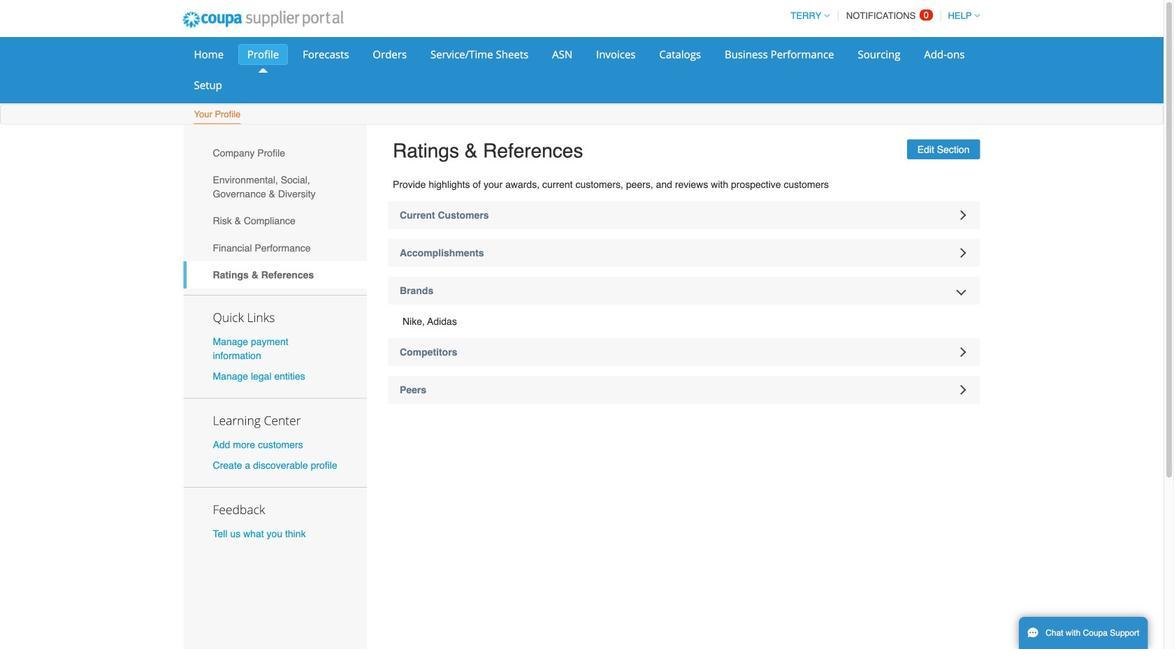 Task type: describe. For each thing, give the bounding box(es) containing it.
5 heading from the top
[[388, 376, 981, 404]]

coupa supplier portal image
[[173, 2, 353, 37]]



Task type: vqa. For each thing, say whether or not it's contained in the screenshot.
Email corresponding to is
no



Task type: locate. For each thing, give the bounding box(es) containing it.
3 heading from the top
[[388, 277, 981, 305]]

navigation
[[785, 2, 981, 29]]

2 heading from the top
[[388, 239, 981, 267]]

heading
[[388, 201, 981, 229], [388, 239, 981, 267], [388, 277, 981, 305], [388, 338, 981, 366], [388, 376, 981, 404]]

4 heading from the top
[[388, 338, 981, 366]]

1 heading from the top
[[388, 201, 981, 229]]



